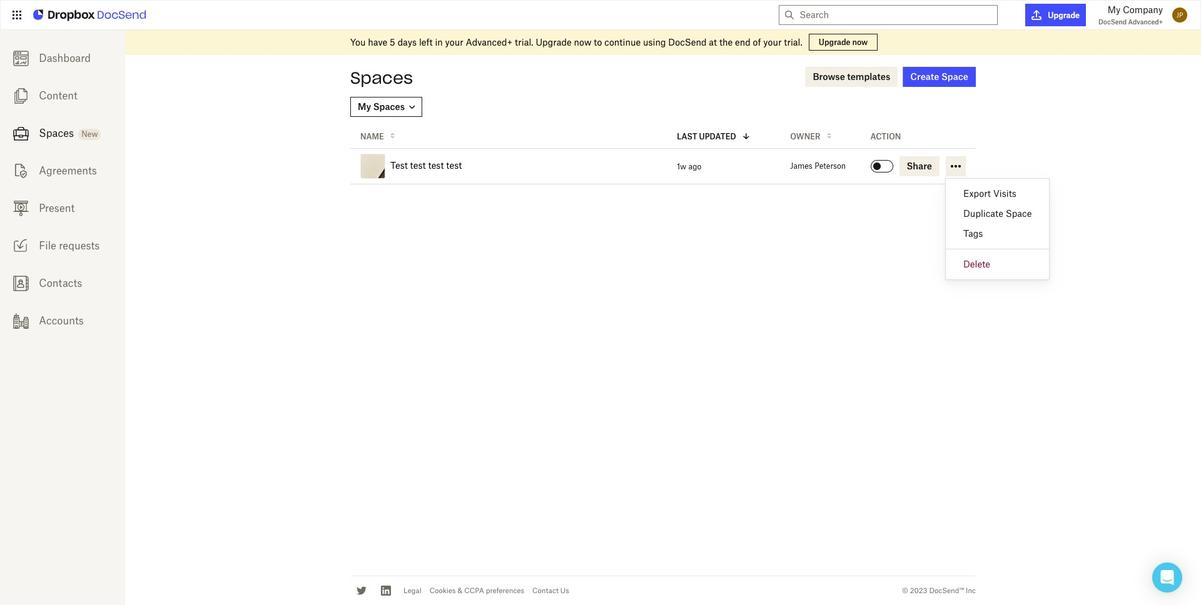 Task type: locate. For each thing, give the bounding box(es) containing it.
upgrade now
[[819, 38, 868, 47]]

advanced+ inside the my company docsend advanced+
[[1128, 18, 1163, 26]]

accounts
[[39, 315, 84, 327]]

2 row from the top
[[350, 149, 976, 184]]

spaces up my spaces
[[350, 68, 413, 88]]

duplicate
[[964, 208, 1004, 219]]

test
[[410, 160, 426, 171], [428, 160, 444, 171], [446, 160, 462, 171]]

last updated
[[677, 132, 736, 141]]

upgrade up browse
[[819, 38, 851, 47]]

1 vertical spatial advanced+
[[466, 37, 513, 48]]

2 horizontal spatial upgrade
[[1048, 10, 1080, 20]]

my spaces
[[358, 101, 405, 112]]

my for spaces
[[358, 101, 371, 112]]

more image
[[948, 159, 964, 174]]

upgrade left to
[[536, 37, 572, 48]]

1 row from the top
[[350, 125, 976, 149]]

you
[[350, 37, 366, 48]]

1 vertical spatial space
[[1006, 208, 1032, 219]]

0 horizontal spatial your
[[445, 37, 463, 48]]

2 vertical spatial spaces
[[39, 127, 74, 140]]

updated
[[699, 132, 736, 141]]

space for create space
[[942, 71, 969, 82]]

your right in
[[445, 37, 463, 48]]

1 your from the left
[[445, 37, 463, 48]]

owner button
[[790, 130, 851, 143]]

browse templates
[[813, 71, 891, 82]]

my
[[1108, 4, 1121, 15], [358, 101, 371, 112]]

row down last
[[350, 149, 976, 184]]

my inside the my company docsend advanced+
[[1108, 4, 1121, 15]]

sidebar spaces image
[[13, 126, 28, 141]]

spaces left new
[[39, 127, 74, 140]]

advanced+
[[1128, 18, 1163, 26], [466, 37, 513, 48]]

tags button
[[946, 224, 1049, 244]]

space right create
[[942, 71, 969, 82]]

0 horizontal spatial space
[[942, 71, 969, 82]]

templates
[[847, 71, 891, 82]]

sidebar present image
[[13, 201, 28, 216]]

1 test from the left
[[410, 160, 426, 171]]

1 horizontal spatial trial.
[[784, 37, 803, 48]]

1 horizontal spatial test
[[428, 160, 444, 171]]

space for duplicate space
[[1006, 208, 1032, 219]]

upgrade inside upgrade button
[[1048, 10, 1080, 20]]

docsend down company
[[1099, 18, 1127, 26]]

space
[[942, 71, 969, 82], [1006, 208, 1032, 219]]

0 vertical spatial spaces
[[350, 68, 413, 88]]

1 vertical spatial my
[[358, 101, 371, 112]]

james peterson
[[790, 161, 846, 171]]

dashboard
[[39, 52, 91, 64]]

dashboard link
[[0, 39, 125, 77]]

1 horizontal spatial my
[[1108, 4, 1121, 15]]

docsend left at
[[668, 37, 707, 48]]

my spaces button
[[350, 97, 422, 117]]

space down visits
[[1006, 208, 1032, 219]]

spaces
[[350, 68, 413, 88], [373, 101, 405, 112], [39, 127, 74, 140]]

1 horizontal spatial upgrade
[[819, 38, 851, 47]]

my up "name"
[[358, 101, 371, 112]]

upgrade inside upgrade now link
[[819, 38, 851, 47]]

Search text field
[[800, 6, 993, 24]]

at
[[709, 37, 717, 48]]

0 vertical spatial docsend
[[1099, 18, 1127, 26]]

end
[[735, 37, 751, 48]]

advanced+ right in
[[466, 37, 513, 48]]

agreements
[[39, 165, 97, 177]]

test test test test link
[[390, 160, 462, 171]]

test test test test
[[390, 160, 462, 171]]

docsend
[[1099, 18, 1127, 26], [668, 37, 707, 48]]

james
[[790, 161, 813, 171]]

2 your from the left
[[763, 37, 782, 48]]

sidebar dashboard image
[[13, 51, 28, 66]]

spaces new
[[39, 127, 98, 140]]

sort active image
[[741, 131, 751, 141]]

0 horizontal spatial advanced+
[[466, 37, 513, 48]]

duplicate space button
[[946, 204, 1049, 224]]

0 vertical spatial advanced+
[[1128, 18, 1163, 26]]

delete button
[[946, 255, 1049, 275]]

0 horizontal spatial test
[[410, 160, 426, 171]]

space inside duplicate space button
[[1006, 208, 1032, 219]]

my for company
[[1108, 4, 1121, 15]]

2023
[[910, 587, 928, 595]]

table
[[350, 125, 976, 185]]

1 horizontal spatial space
[[1006, 208, 1032, 219]]

0 vertical spatial my
[[1108, 4, 1121, 15]]

legal
[[404, 587, 422, 595]]

spaces inside popup button
[[373, 101, 405, 112]]

0 horizontal spatial trial.
[[515, 37, 533, 48]]

1w ago
[[677, 162, 702, 171]]

company
[[1123, 4, 1163, 15]]

now up browse templates
[[852, 38, 868, 47]]

last
[[677, 132, 697, 141]]

spaces up "name"
[[373, 101, 405, 112]]

upgrade for upgrade
[[1048, 10, 1080, 20]]

row up 1w
[[350, 125, 976, 149]]

peterson
[[815, 161, 846, 171]]

legal link
[[404, 587, 422, 595]]

upgrade
[[1048, 10, 1080, 20], [536, 37, 572, 48], [819, 38, 851, 47]]

0 horizontal spatial my
[[358, 101, 371, 112]]

share button
[[899, 156, 940, 176]]

2 horizontal spatial test
[[446, 160, 462, 171]]

requests
[[59, 240, 100, 252]]

my inside popup button
[[358, 101, 371, 112]]

create
[[911, 71, 939, 82]]

your
[[445, 37, 463, 48], [763, 37, 782, 48]]

0 vertical spatial space
[[942, 71, 969, 82]]

sidebar ndas image
[[13, 163, 28, 179]]

ccpa
[[464, 587, 484, 595]]

contacts
[[39, 277, 82, 290]]

upgrade right upgrade icon
[[1048, 10, 1080, 20]]

contact us
[[532, 587, 569, 595]]

have
[[368, 37, 387, 48]]

1 horizontal spatial your
[[763, 37, 782, 48]]

1 trial. from the left
[[515, 37, 533, 48]]

browse templates button
[[806, 67, 898, 87]]

now left to
[[574, 37, 592, 48]]

row
[[350, 125, 976, 149], [350, 149, 976, 184]]

trial.
[[515, 37, 533, 48], [784, 37, 803, 48]]

sidebar accounts image
[[13, 313, 28, 329]]

1 vertical spatial docsend
[[668, 37, 707, 48]]

you have 5 days left in your advanced+ trial. upgrade now to continue using docsend at the end of your trial.
[[350, 37, 803, 48]]

1 horizontal spatial advanced+
[[1128, 18, 1163, 26]]

advanced+ down company
[[1128, 18, 1163, 26]]

1 horizontal spatial docsend
[[1099, 18, 1127, 26]]

content link
[[0, 77, 125, 114]]

export visits
[[964, 188, 1017, 199]]

last updated button
[[677, 130, 770, 143]]

my left company
[[1108, 4, 1121, 15]]

test test test test thumbnail image
[[361, 155, 386, 180]]

your right the of
[[763, 37, 782, 48]]

space inside create space button
[[942, 71, 969, 82]]

now
[[574, 37, 592, 48], [852, 38, 868, 47]]

1 vertical spatial spaces
[[373, 101, 405, 112]]



Task type: vqa. For each thing, say whether or not it's contained in the screenshot.
©
yes



Task type: describe. For each thing, give the bounding box(es) containing it.
in
[[435, 37, 443, 48]]

row containing name
[[350, 125, 976, 149]]

0 horizontal spatial now
[[574, 37, 592, 48]]

upgrade for upgrade now
[[819, 38, 851, 47]]

agreements link
[[0, 152, 125, 190]]

name button
[[360, 130, 657, 143]]

contact
[[532, 587, 559, 595]]

sidebar documents image
[[13, 88, 28, 104]]

create space
[[911, 71, 969, 82]]

export
[[964, 188, 991, 199]]

3 test from the left
[[446, 160, 462, 171]]

accounts link
[[0, 302, 125, 340]]

us
[[561, 587, 569, 595]]

upgrade image
[[1032, 10, 1042, 20]]

ago
[[689, 162, 702, 171]]

action button
[[871, 130, 966, 143]]

cookies & ccpa preferences link
[[430, 587, 524, 595]]

tags
[[964, 228, 983, 239]]

my company docsend advanced+
[[1099, 4, 1163, 26]]

0 horizontal spatial docsend
[[668, 37, 707, 48]]

file requests
[[39, 240, 100, 252]]

of
[[753, 37, 761, 48]]

action
[[871, 132, 901, 141]]

receive image
[[13, 238, 28, 254]]

upgrade button
[[1026, 4, 1086, 26]]

present link
[[0, 190, 125, 227]]

1w
[[677, 162, 687, 171]]

spaces for spaces
[[350, 68, 413, 88]]

left
[[419, 37, 433, 48]]

docsend™
[[929, 587, 964, 595]]

row containing test test test test
[[350, 149, 976, 184]]

the
[[719, 37, 733, 48]]

upgrade now link
[[809, 34, 878, 51]]

content
[[39, 89, 77, 102]]

2 trial. from the left
[[784, 37, 803, 48]]

jp button
[[1169, 4, 1191, 26]]

inc
[[966, 587, 976, 595]]

jp
[[1177, 11, 1183, 19]]

create space button
[[903, 67, 976, 87]]

preferences
[[486, 587, 524, 595]]

to
[[594, 37, 602, 48]]

©
[[902, 587, 908, 595]]

docsend inside the my company docsend advanced+
[[1099, 18, 1127, 26]]

cookies & ccpa preferences
[[430, 587, 524, 595]]

visits
[[993, 188, 1017, 199]]

contacts link
[[0, 265, 125, 302]]

days
[[398, 37, 417, 48]]

1 horizontal spatial now
[[852, 38, 868, 47]]

delete
[[964, 259, 990, 270]]

using
[[643, 37, 666, 48]]

2 test from the left
[[428, 160, 444, 171]]

new
[[82, 130, 98, 139]]

sidebar contacts image
[[13, 276, 28, 291]]

file
[[39, 240, 56, 252]]

file requests link
[[0, 227, 125, 265]]

test
[[390, 160, 408, 171]]

contact us link
[[532, 587, 569, 595]]

© 2023 docsend™ inc
[[902, 587, 976, 595]]

spaces for spaces new
[[39, 127, 74, 140]]

0 horizontal spatial upgrade
[[536, 37, 572, 48]]

duplicate space
[[964, 208, 1032, 219]]

continue
[[605, 37, 641, 48]]

5
[[390, 37, 395, 48]]

table containing test test test test
[[350, 125, 976, 185]]

browse
[[813, 71, 845, 82]]

name
[[360, 132, 384, 141]]

share
[[907, 161, 932, 171]]

present
[[39, 202, 75, 215]]

&
[[458, 587, 463, 595]]

export visits button
[[946, 184, 1049, 204]]

cookies
[[430, 587, 456, 595]]

owner
[[790, 132, 821, 141]]



